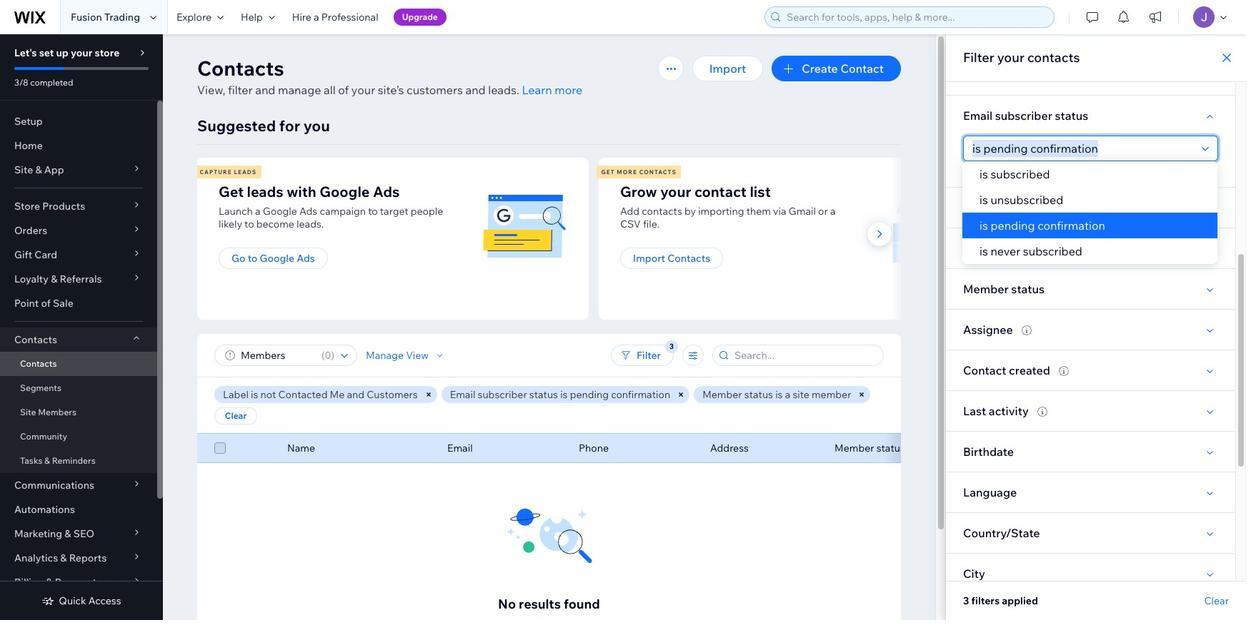Task type: vqa. For each thing, say whether or not it's contained in the screenshot.
More Actions dropdown button
no



Task type: describe. For each thing, give the bounding box(es) containing it.
your inside sidebar element
[[71, 46, 92, 59]]

1 horizontal spatial phone
[[963, 242, 998, 256]]

for
[[279, 116, 300, 135]]

& for loyalty
[[51, 273, 57, 286]]

setup link
[[0, 109, 157, 134]]

people
[[411, 205, 443, 218]]

upgrade button
[[393, 9, 446, 26]]

applied
[[1002, 595, 1038, 608]]

contacts up segments
[[20, 359, 57, 369]]

0 vertical spatial subscribed
[[991, 167, 1050, 181]]

never
[[991, 244, 1021, 259]]

access
[[88, 595, 121, 608]]

more
[[555, 83, 582, 97]]

members
[[38, 407, 76, 418]]

billing & payments
[[14, 577, 101, 589]]

setup
[[14, 115, 43, 128]]

& for billing
[[46, 577, 53, 589]]

is inside option
[[980, 219, 988, 233]]

1 horizontal spatial member status
[[963, 282, 1045, 297]]

reports
[[69, 552, 107, 565]]

view
[[406, 349, 429, 362]]

1 vertical spatial subscribed
[[1023, 244, 1082, 259]]

list containing get leads with google ads
[[195, 158, 996, 320]]

your up email subscriber status in the top right of the page
[[997, 49, 1024, 66]]

1 horizontal spatial and
[[347, 389, 364, 402]]

set
[[39, 46, 54, 59]]

tasks & reminders
[[20, 456, 96, 467]]

point of sale
[[14, 297, 73, 310]]

of inside contacts view, filter and manage all of your site's customers and leads. learn more
[[338, 83, 349, 97]]

Unsaved view field
[[237, 346, 317, 366]]

)
[[331, 349, 334, 362]]

0
[[325, 349, 331, 362]]

them
[[746, 205, 771, 218]]

home
[[14, 139, 43, 152]]

filter your contacts
[[963, 49, 1080, 66]]

no
[[498, 597, 516, 613]]

contacts
[[639, 169, 676, 176]]

let's
[[14, 46, 37, 59]]

store products button
[[0, 194, 157, 219]]

confirmation inside option
[[1038, 219, 1105, 233]]

help button
[[232, 0, 284, 34]]

3/8
[[14, 77, 28, 88]]

is pending confirmation option
[[962, 213, 1218, 239]]

deliverability
[[995, 201, 1065, 215]]

site for site members
[[20, 407, 36, 418]]

of inside sidebar element
[[41, 297, 51, 310]]

leads
[[247, 183, 283, 201]]

store
[[14, 200, 40, 213]]

communications
[[14, 479, 94, 492]]

loyalty & referrals
[[14, 273, 102, 286]]

contacts view, filter and manage all of your site's customers and leads. learn more
[[197, 56, 582, 97]]

gmail
[[789, 205, 816, 218]]

go
[[231, 252, 245, 265]]

contact inside button
[[841, 61, 884, 76]]

site & app button
[[0, 158, 157, 182]]

seo
[[73, 528, 94, 541]]

community link
[[0, 425, 157, 449]]

0 horizontal spatial clear button
[[214, 408, 257, 425]]

loyalty
[[14, 273, 49, 286]]

become
[[256, 218, 294, 231]]

leads. inside get leads with google ads launch a google ads campaign to target people likely to become leads.
[[297, 218, 324, 231]]

gift card
[[14, 249, 57, 262]]

sale
[[53, 297, 73, 310]]

subscriber for email subscriber status
[[995, 109, 1052, 123]]

Search... field
[[730, 346, 879, 366]]

to left target
[[368, 205, 378, 218]]

store
[[95, 46, 120, 59]]

analytics & reports button
[[0, 547, 157, 571]]

hire a professional
[[292, 11, 378, 24]]

likely
[[219, 218, 242, 231]]

import contacts
[[633, 252, 710, 265]]

customers
[[407, 83, 463, 97]]

site members
[[20, 407, 76, 418]]

analytics & reports
[[14, 552, 107, 565]]

marketing & seo
[[14, 528, 94, 541]]

is pending confirmation
[[980, 219, 1105, 233]]

by
[[684, 205, 696, 218]]

hire
[[292, 11, 311, 24]]

learn more button
[[522, 81, 582, 99]]

email for email subscriber status
[[963, 109, 993, 123]]

your inside grow your contact list add contacts by importing them via gmail or a csv file.
[[660, 183, 691, 201]]

1 vertical spatial google
[[263, 205, 297, 218]]

site
[[793, 389, 809, 402]]

Search for tools, apps, help & more... field
[[782, 7, 1050, 27]]

filter for filter your contacts
[[963, 49, 994, 66]]

me
[[330, 389, 345, 402]]

is subscribed
[[980, 167, 1050, 181]]

3 filters applied
[[963, 595, 1038, 608]]

orders button
[[0, 219, 157, 243]]

1 horizontal spatial member
[[835, 442, 874, 455]]

quick access button
[[42, 595, 121, 608]]

1 horizontal spatial contact
[[963, 364, 1006, 378]]

payments
[[55, 577, 101, 589]]

via
[[773, 205, 786, 218]]

(
[[321, 349, 325, 362]]

& for tasks
[[44, 456, 50, 467]]

1 vertical spatial pending
[[570, 389, 609, 402]]

or
[[818, 205, 828, 218]]

get leads with google ads launch a google ads campaign to target people likely to become leads.
[[219, 183, 443, 231]]

last
[[963, 404, 986, 419]]

marketing & seo button
[[0, 522, 157, 547]]

contacts link
[[0, 352, 157, 377]]

1 vertical spatial member status
[[835, 442, 905, 455]]

0 vertical spatial ads
[[373, 183, 400, 201]]

billing & payments button
[[0, 571, 157, 595]]

1 horizontal spatial clear button
[[1204, 595, 1229, 608]]

sidebar element
[[0, 34, 163, 621]]

contacts inside dropdown button
[[14, 334, 57, 347]]

email subscriber status is pending confirmation
[[450, 389, 670, 402]]

a inside get leads with google ads launch a google ads campaign to target people likely to become leads.
[[255, 205, 261, 218]]

contacted
[[278, 389, 328, 402]]

card
[[35, 249, 57, 262]]

a inside grow your contact list add contacts by importing them via gmail or a csv file.
[[830, 205, 836, 218]]

products
[[42, 200, 85, 213]]

view,
[[197, 83, 225, 97]]

to right likely
[[244, 218, 254, 231]]

professional
[[321, 11, 378, 24]]

name
[[287, 442, 315, 455]]

marketing
[[14, 528, 62, 541]]

create
[[802, 61, 838, 76]]

contacts button
[[0, 328, 157, 352]]



Task type: locate. For each thing, give the bounding box(es) containing it.
google down leads
[[263, 205, 297, 218]]

& for site
[[35, 164, 42, 176]]

& right loyalty
[[51, 273, 57, 286]]

email subscriber status
[[963, 109, 1088, 123]]

0 vertical spatial confirmation
[[1038, 219, 1105, 233]]

1 vertical spatial confirmation
[[611, 389, 670, 402]]

subscribed
[[991, 167, 1050, 181], [1023, 244, 1082, 259]]

0 horizontal spatial of
[[41, 297, 51, 310]]

point of sale link
[[0, 292, 157, 316]]

& left the seo
[[65, 528, 71, 541]]

1 horizontal spatial subscriber
[[995, 109, 1052, 123]]

contacts up filter
[[197, 56, 284, 81]]

contacts down by
[[667, 252, 710, 265]]

subscriber
[[995, 109, 1052, 123], [478, 389, 527, 402]]

confirmation down email deliverability status
[[1038, 219, 1105, 233]]

contacts up email subscriber status in the top right of the page
[[1027, 49, 1080, 66]]

of left sale
[[41, 297, 51, 310]]

is never subscribed
[[980, 244, 1082, 259]]

contacts down point of sale
[[14, 334, 57, 347]]

0 horizontal spatial phone
[[579, 442, 609, 455]]

2 vertical spatial member
[[835, 442, 874, 455]]

1 vertical spatial filter
[[637, 349, 661, 362]]

csv
[[620, 218, 641, 231]]

site down segments
[[20, 407, 36, 418]]

1 horizontal spatial clear
[[1204, 595, 1229, 608]]

0 vertical spatial import
[[709, 61, 746, 76]]

0 vertical spatial contacts
[[1027, 49, 1080, 66]]

member status down the member on the right of page
[[835, 442, 905, 455]]

site & app
[[14, 164, 64, 176]]

tasks & reminders link
[[0, 449, 157, 474]]

& left reports
[[60, 552, 67, 565]]

& inside 'popup button'
[[60, 552, 67, 565]]

2 vertical spatial ads
[[297, 252, 315, 265]]

1 vertical spatial contact
[[963, 364, 1006, 378]]

phone down email subscriber status is pending confirmation
[[579, 442, 609, 455]]

member up assignee
[[963, 282, 1009, 297]]

ads up target
[[373, 183, 400, 201]]

confirmation
[[1038, 219, 1105, 233], [611, 389, 670, 402]]

list
[[750, 183, 771, 201]]

referrals
[[60, 273, 102, 286]]

ads down with
[[299, 205, 317, 218]]

filter for filter
[[637, 349, 661, 362]]

help
[[241, 11, 263, 24]]

your left site's
[[351, 83, 375, 97]]

import for import
[[709, 61, 746, 76]]

2 horizontal spatial member
[[963, 282, 1009, 297]]

1 horizontal spatial contacts
[[1027, 49, 1080, 66]]

capture leads
[[200, 169, 257, 176]]

1 vertical spatial subscriber
[[478, 389, 527, 402]]

0 horizontal spatial confirmation
[[611, 389, 670, 402]]

0 vertical spatial google
[[320, 183, 370, 201]]

to right go
[[248, 252, 257, 265]]

0 horizontal spatial member
[[702, 389, 742, 402]]

0 horizontal spatial contact
[[841, 61, 884, 76]]

activity
[[989, 404, 1029, 419]]

and right filter
[[255, 83, 275, 97]]

home link
[[0, 134, 157, 158]]

unsubscribed
[[991, 193, 1063, 207]]

1 horizontal spatial leads.
[[488, 83, 519, 97]]

email for email deliverability status
[[963, 201, 993, 215]]

contact
[[841, 61, 884, 76], [963, 364, 1006, 378]]

1 vertical spatial of
[[41, 297, 51, 310]]

site members link
[[0, 401, 157, 425]]

&
[[35, 164, 42, 176], [51, 273, 57, 286], [44, 456, 50, 467], [65, 528, 71, 541], [60, 552, 67, 565], [46, 577, 53, 589]]

1 vertical spatial phone
[[579, 442, 609, 455]]

1 vertical spatial site
[[20, 407, 36, 418]]

1 vertical spatial clear
[[1204, 595, 1229, 608]]

site inside popup button
[[14, 164, 33, 176]]

0 vertical spatial filter
[[963, 49, 994, 66]]

your
[[71, 46, 92, 59], [997, 49, 1024, 66], [351, 83, 375, 97], [660, 183, 691, 201]]

a left site
[[785, 389, 790, 402]]

a right or
[[830, 205, 836, 218]]

not
[[260, 389, 276, 402]]

member status
[[963, 282, 1045, 297], [835, 442, 905, 455]]

0 vertical spatial subscriber
[[995, 109, 1052, 123]]

0 vertical spatial clear
[[225, 411, 247, 422]]

0 vertical spatial member status
[[963, 282, 1045, 297]]

up
[[56, 46, 68, 59]]

0 horizontal spatial contacts
[[642, 205, 682, 218]]

leads. inside contacts view, filter and manage all of your site's customers and leads. learn more
[[488, 83, 519, 97]]

& for analytics
[[60, 552, 67, 565]]

1 vertical spatial contacts
[[642, 205, 682, 218]]

let's set up your store
[[14, 46, 120, 59]]

phone
[[963, 242, 998, 256], [579, 442, 609, 455]]

leads. left learn
[[488, 83, 519, 97]]

your up by
[[660, 183, 691, 201]]

your right "up"
[[71, 46, 92, 59]]

quick
[[59, 595, 86, 608]]

0 horizontal spatial import
[[633, 252, 665, 265]]

gift card button
[[0, 243, 157, 267]]

site's
[[378, 83, 404, 97]]

no results found
[[498, 597, 600, 613]]

analytics
[[14, 552, 58, 565]]

you
[[304, 116, 330, 135]]

1 horizontal spatial import
[[709, 61, 746, 76]]

language
[[963, 486, 1017, 500]]

contacts inside grow your contact list add contacts by importing them via gmail or a csv file.
[[642, 205, 682, 218]]

store products
[[14, 200, 85, 213]]

& inside popup button
[[46, 577, 53, 589]]

is
[[980, 167, 988, 181], [980, 193, 988, 207], [980, 219, 988, 233], [980, 244, 988, 259], [251, 389, 258, 402], [560, 389, 568, 402], [775, 389, 783, 402]]

a right 'hire'
[[314, 11, 319, 24]]

None checkbox
[[214, 440, 226, 457]]

subscribed down is pending confirmation at the top right of page
[[1023, 244, 1082, 259]]

manage view button
[[366, 349, 446, 362]]

clear
[[225, 411, 247, 422], [1204, 595, 1229, 608]]

import inside import contacts button
[[633, 252, 665, 265]]

quick access
[[59, 595, 121, 608]]

label is not contacted me and customers
[[223, 389, 418, 402]]

& for marketing
[[65, 528, 71, 541]]

hire a professional link
[[284, 0, 387, 34]]

pending inside option
[[991, 219, 1035, 233]]

member status down never
[[963, 282, 1045, 297]]

all
[[324, 83, 336, 97]]

1 horizontal spatial filter
[[963, 49, 994, 66]]

1 vertical spatial import
[[633, 252, 665, 265]]

3
[[963, 595, 969, 608]]

google up campaign
[[320, 183, 370, 201]]

0 vertical spatial member
[[963, 282, 1009, 297]]

results
[[519, 597, 561, 613]]

go to google ads
[[231, 252, 315, 265]]

1 vertical spatial leads.
[[297, 218, 324, 231]]

filter button
[[611, 345, 674, 367]]

filter
[[228, 83, 253, 97]]

contact down assignee
[[963, 364, 1006, 378]]

import inside import button
[[709, 61, 746, 76]]

ads inside button
[[297, 252, 315, 265]]

loyalty & referrals button
[[0, 267, 157, 292]]

subscriber for email subscriber status is pending confirmation
[[478, 389, 527, 402]]

leads. down with
[[297, 218, 324, 231]]

your inside contacts view, filter and manage all of your site's customers and leads. learn more
[[351, 83, 375, 97]]

0 vertical spatial leads.
[[488, 83, 519, 97]]

contacts inside contacts view, filter and manage all of your site's customers and leads. learn more
[[197, 56, 284, 81]]

billing
[[14, 577, 44, 589]]

0 horizontal spatial and
[[255, 83, 275, 97]]

0 vertical spatial contact
[[841, 61, 884, 76]]

member up "address"
[[702, 389, 742, 402]]

2 vertical spatial google
[[260, 252, 294, 265]]

contact created
[[963, 364, 1050, 378]]

& right billing
[[46, 577, 53, 589]]

1 vertical spatial clear button
[[1204, 595, 1229, 608]]

import for import contacts
[[633, 252, 665, 265]]

google inside button
[[260, 252, 294, 265]]

a down leads
[[255, 205, 261, 218]]

list
[[195, 158, 996, 320]]

created
[[1009, 364, 1050, 378]]

tasks
[[20, 456, 42, 467]]

subscribed up is unsubscribed
[[991, 167, 1050, 181]]

leads
[[234, 169, 257, 176]]

import button
[[692, 56, 763, 81]]

& right tasks
[[44, 456, 50, 467]]

site
[[14, 164, 33, 176], [20, 407, 36, 418]]

0 horizontal spatial member status
[[835, 442, 905, 455]]

0 vertical spatial clear button
[[214, 408, 257, 425]]

ads down get leads with google ads launch a google ads campaign to target people likely to become leads. on the top
[[297, 252, 315, 265]]

to inside go to google ads button
[[248, 252, 257, 265]]

0 vertical spatial pending
[[991, 219, 1035, 233]]

0 horizontal spatial clear
[[225, 411, 247, 422]]

list box
[[962, 161, 1218, 264]]

2 horizontal spatial and
[[465, 83, 486, 97]]

status
[[1055, 109, 1088, 123], [1068, 201, 1101, 215], [1011, 282, 1045, 297], [529, 389, 558, 402], [744, 389, 773, 402], [876, 442, 905, 455]]

suggested
[[197, 116, 276, 135]]

0 horizontal spatial leads.
[[297, 218, 324, 231]]

0 horizontal spatial filter
[[637, 349, 661, 362]]

with
[[287, 183, 316, 201]]

country/state
[[963, 527, 1040, 541]]

trading
[[104, 11, 140, 24]]

of right all
[[338, 83, 349, 97]]

contacts
[[197, 56, 284, 81], [667, 252, 710, 265], [14, 334, 57, 347], [20, 359, 57, 369]]

site down home
[[14, 164, 33, 176]]

0 vertical spatial phone
[[963, 242, 998, 256]]

and right customers
[[465, 83, 486, 97]]

site for site & app
[[14, 164, 33, 176]]

google down become
[[260, 252, 294, 265]]

gift
[[14, 249, 32, 262]]

Select an option field
[[968, 136, 1198, 161]]

filter inside button
[[637, 349, 661, 362]]

app
[[44, 164, 64, 176]]

contacts left by
[[642, 205, 682, 218]]

member down the member on the right of page
[[835, 442, 874, 455]]

0 horizontal spatial pending
[[570, 389, 609, 402]]

target
[[380, 205, 408, 218]]

0 vertical spatial site
[[14, 164, 33, 176]]

confirmation down filter button
[[611, 389, 670, 402]]

1 horizontal spatial confirmation
[[1038, 219, 1105, 233]]

email
[[963, 109, 993, 123], [963, 201, 993, 215], [450, 389, 475, 402], [447, 442, 473, 455]]

phone down is unsubscribed
[[963, 242, 998, 256]]

list box containing is subscribed
[[962, 161, 1218, 264]]

found
[[564, 597, 600, 613]]

and right me
[[347, 389, 364, 402]]

0 vertical spatial of
[[338, 83, 349, 97]]

contacts inside button
[[667, 252, 710, 265]]

0 horizontal spatial subscriber
[[478, 389, 527, 402]]

email for email subscriber status is pending confirmation
[[450, 389, 475, 402]]

1 horizontal spatial of
[[338, 83, 349, 97]]

1 vertical spatial ads
[[299, 205, 317, 218]]

1 vertical spatial member
[[702, 389, 742, 402]]

& left app
[[35, 164, 42, 176]]

create contact button
[[772, 56, 901, 81]]

manage
[[278, 83, 321, 97]]

label
[[223, 389, 249, 402]]

capture
[[200, 169, 232, 176]]

filters
[[971, 595, 1000, 608]]

birthdate
[[963, 445, 1014, 459]]

contact right create
[[841, 61, 884, 76]]

upgrade
[[402, 11, 438, 22]]

1 horizontal spatial pending
[[991, 219, 1035, 233]]

grow
[[620, 183, 657, 201]]

google
[[320, 183, 370, 201], [263, 205, 297, 218], [260, 252, 294, 265]]



